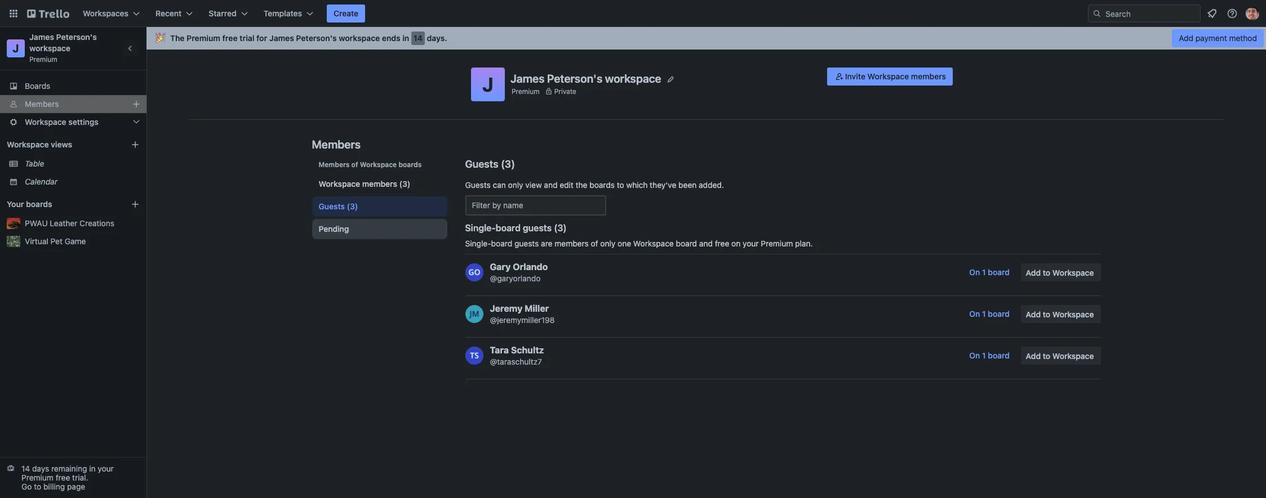 Task type: vqa. For each thing, say whether or not it's contained in the screenshot.
BUTTON
no



Task type: locate. For each thing, give the bounding box(es) containing it.
peterson's down back to home image
[[56, 32, 97, 42]]

boards
[[25, 81, 50, 91]]

add to workspace
[[1026, 268, 1095, 278], [1026, 310, 1095, 320], [1026, 352, 1095, 361]]

0 horizontal spatial in
[[89, 465, 96, 474]]

james for james peterson's workspace
[[511, 72, 545, 85]]

calendar link
[[25, 176, 140, 188]]

to for schultz
[[1043, 352, 1051, 361]]

1 horizontal spatial members
[[555, 239, 589, 249]]

workspace inside banner
[[339, 33, 380, 43]]

guests up pending
[[319, 202, 345, 211]]

2 horizontal spatial boards
[[590, 180, 615, 190]]

0 notifications image
[[1206, 7, 1219, 20]]

your
[[743, 239, 759, 249], [98, 465, 114, 474]]

gary orlando @garyorlando
[[490, 262, 548, 284]]

1 vertical spatial free
[[715, 239, 730, 249]]

3 add to workspace from the top
[[1026, 352, 1095, 361]]

1 horizontal spatial workspace
[[339, 33, 380, 43]]

0 vertical spatial (3)
[[399, 179, 411, 189]]

peterson's inside banner
[[296, 33, 337, 43]]

guests left can
[[465, 180, 491, 190]]

on 1 board link
[[963, 264, 1017, 282], [963, 306, 1017, 324], [963, 347, 1017, 365]]

(
[[501, 158, 505, 170]]

added.
[[699, 180, 724, 190]]

of
[[352, 161, 358, 169], [591, 239, 598, 249]]

members
[[25, 99, 59, 109], [312, 138, 361, 151], [319, 161, 350, 169]]

peterson's for james peterson's workspace
[[547, 72, 603, 85]]

1 single- from the top
[[465, 223, 496, 233]]

2 1 from the top
[[983, 309, 986, 319]]

14 inside banner
[[414, 33, 423, 43]]

workspace views
[[7, 140, 72, 149]]

your right on
[[743, 239, 759, 249]]

2 vertical spatial on 1 board link
[[963, 347, 1017, 365]]

virtual pet game link
[[25, 236, 140, 247]]

1 vertical spatial members
[[312, 138, 361, 151]]

0 vertical spatial on
[[970, 268, 981, 277]]

1 vertical spatial guests
[[465, 180, 491, 190]]

1 horizontal spatial your
[[743, 239, 759, 249]]

workspace settings
[[25, 117, 99, 127]]

2 horizontal spatial (3)
[[554, 223, 567, 233]]

2 single- from the top
[[465, 239, 491, 249]]

banner
[[147, 27, 1267, 50]]

3 add to workspace link from the top
[[1021, 347, 1101, 365]]

calendar
[[25, 177, 58, 187]]

only left one
[[601, 239, 616, 249]]

1 horizontal spatial in
[[403, 33, 409, 43]]

14 left "days"
[[21, 465, 30, 474]]

open information menu image
[[1227, 8, 1239, 19]]

1 for jeremy miller
[[983, 309, 986, 319]]

j
[[13, 42, 19, 55], [483, 73, 494, 96]]

(3) for guests
[[347, 202, 358, 211]]

2 vertical spatial free
[[56, 474, 70, 483]]

virtual
[[25, 237, 48, 246]]

0 horizontal spatial 14
[[21, 465, 30, 474]]

1 on from the top
[[970, 268, 981, 277]]

invite workspace members
[[846, 72, 947, 81]]

2 horizontal spatial members
[[912, 72, 947, 81]]

workspaces
[[83, 8, 129, 18]]

0 vertical spatial in
[[403, 33, 409, 43]]

of up workspace members
[[352, 161, 358, 169]]

pending
[[319, 224, 349, 234]]

j inside the j button
[[483, 73, 494, 96]]

billing
[[43, 483, 65, 492]]

only
[[508, 180, 523, 190], [601, 239, 616, 249]]

0 vertical spatial members
[[912, 72, 947, 81]]

1 vertical spatial (3)
[[347, 202, 358, 211]]

j for the j button
[[483, 73, 494, 96]]

0 vertical spatial add to workspace
[[1026, 268, 1095, 278]]

1 vertical spatial on
[[970, 309, 981, 319]]

only right can
[[508, 180, 523, 190]]

0 vertical spatial your
[[743, 239, 759, 249]]

james right for on the top of page
[[269, 33, 294, 43]]

peterson's inside james peterson's workspace premium
[[56, 32, 97, 42]]

which
[[627, 180, 648, 190]]

add to workspace for orlando
[[1026, 268, 1095, 278]]

1 vertical spatial add to workspace link
[[1021, 306, 1101, 324]]

1 add to workspace link from the top
[[1021, 264, 1101, 282]]

2 vertical spatial 1
[[983, 351, 986, 361]]

0 vertical spatial on 1 board
[[970, 268, 1010, 277]]

your right trial.
[[98, 465, 114, 474]]

0 horizontal spatial members
[[362, 179, 397, 189]]

pet
[[51, 237, 63, 246]]

and left on
[[700, 239, 713, 249]]

guests left are
[[515, 239, 539, 249]]

are
[[541, 239, 553, 249]]

guests for (3)
[[319, 202, 345, 211]]

1 vertical spatial 1
[[983, 309, 986, 319]]

premium
[[187, 33, 220, 43], [29, 55, 57, 64], [512, 87, 540, 96], [761, 239, 793, 249], [21, 474, 54, 483]]

2 horizontal spatial free
[[715, 239, 730, 249]]

add payment method link
[[1173, 29, 1264, 47]]

add to workspace link
[[1021, 264, 1101, 282], [1021, 306, 1101, 324], [1021, 347, 1101, 365]]

pwau leather creations
[[25, 219, 114, 228]]

add to workspace link for miller
[[1021, 306, 1101, 324]]

1 vertical spatial on 1 board link
[[963, 306, 1017, 324]]

2 vertical spatial on
[[970, 351, 981, 361]]

0 vertical spatial 1
[[983, 268, 986, 277]]

peterson's down templates dropdown button
[[296, 33, 337, 43]]

0 vertical spatial add to workspace link
[[1021, 264, 1101, 282]]

1 horizontal spatial j
[[483, 73, 494, 96]]

add board image
[[131, 200, 140, 209]]

the
[[576, 180, 588, 190]]

members
[[912, 72, 947, 81], [362, 179, 397, 189], [555, 239, 589, 249]]

banner containing 🎉
[[147, 27, 1267, 50]]

2 vertical spatial on 1 board
[[970, 351, 1010, 361]]

workspace for james peterson's workspace premium
[[29, 43, 70, 53]]

members down boards
[[25, 99, 59, 109]]

0 vertical spatial boards
[[399, 161, 422, 169]]

1 horizontal spatial of
[[591, 239, 598, 249]]

of left one
[[591, 239, 598, 249]]

board
[[496, 223, 521, 233], [491, 239, 513, 249], [676, 239, 697, 249], [988, 268, 1010, 277], [988, 309, 1010, 319], [988, 351, 1010, 361]]

workspace inside button
[[868, 72, 909, 81]]

0 vertical spatial j
[[13, 42, 19, 55]]

@taraschultz7
[[490, 357, 542, 367]]

0 horizontal spatial of
[[352, 161, 358, 169]]

1
[[983, 268, 986, 277], [983, 309, 986, 319], [983, 351, 986, 361]]

2 add to workspace from the top
[[1026, 310, 1095, 320]]

members up workspace members
[[319, 161, 350, 169]]

j inside j link
[[13, 42, 19, 55]]

1 vertical spatial single-
[[465, 239, 491, 249]]

boards
[[399, 161, 422, 169], [590, 180, 615, 190], [26, 200, 52, 209]]

table
[[25, 159, 44, 169]]

1 vertical spatial guests
[[515, 239, 539, 249]]

(3) down filter by name 'text field'
[[554, 223, 567, 233]]

1 vertical spatial workspace
[[29, 43, 70, 53]]

members up members of workspace boards at the top left of page
[[312, 138, 361, 151]]

premium inside 14 days remaining in your premium free trial. go to billing page
[[21, 474, 54, 483]]

free inside the "single-board guests (3) single-board guests are members of only one workspace board and free on your premium plan."
[[715, 239, 730, 249]]

2 vertical spatial boards
[[26, 200, 52, 209]]

on 1 board link for orlando
[[963, 264, 1017, 282]]

templates
[[264, 8, 302, 18]]

1 horizontal spatial peterson's
[[296, 33, 337, 43]]

pwau
[[25, 219, 48, 228]]

in right trial.
[[89, 465, 96, 474]]

workspace inside the "single-board guests (3) single-board guests are members of only one workspace board and free on your premium plan."
[[634, 239, 674, 249]]

1 horizontal spatial (3)
[[399, 179, 411, 189]]

0 vertical spatial 14
[[414, 33, 423, 43]]

settings
[[68, 117, 99, 127]]

free
[[222, 33, 238, 43], [715, 239, 730, 249], [56, 474, 70, 483]]

2 vertical spatial workspace
[[605, 72, 662, 85]]

schultz
[[511, 346, 544, 356]]

peterson's up private
[[547, 72, 603, 85]]

james right the j button
[[511, 72, 545, 85]]

workspace
[[868, 72, 909, 81], [25, 117, 66, 127], [7, 140, 49, 149], [360, 161, 397, 169], [319, 179, 360, 189], [634, 239, 674, 249], [1053, 268, 1095, 278], [1053, 310, 1095, 320], [1053, 352, 1095, 361]]

3 on from the top
[[970, 351, 981, 361]]

james down back to home image
[[29, 32, 54, 42]]

to inside 14 days remaining in your premium free trial. go to billing page
[[34, 483, 41, 492]]

primary element
[[0, 0, 1267, 27]]

ends
[[382, 33, 401, 43]]

0 vertical spatial on 1 board link
[[963, 264, 1017, 282]]

1 vertical spatial add to workspace
[[1026, 310, 1095, 320]]

1 vertical spatial your
[[98, 465, 114, 474]]

workspace inside james peterson's workspace premium
[[29, 43, 70, 53]]

1 horizontal spatial free
[[222, 33, 238, 43]]

workspace navigation collapse icon image
[[123, 41, 139, 56]]

1 vertical spatial in
[[89, 465, 96, 474]]

1 vertical spatial and
[[700, 239, 713, 249]]

free inside banner
[[222, 33, 238, 43]]

3 on 1 board link from the top
[[963, 347, 1017, 365]]

0 vertical spatial workspace
[[339, 33, 380, 43]]

0 vertical spatial free
[[222, 33, 238, 43]]

2 vertical spatial members
[[555, 239, 589, 249]]

(3)
[[399, 179, 411, 189], [347, 202, 358, 211], [554, 223, 567, 233]]

on 1 board link for schultz
[[963, 347, 1017, 365]]

(3) down workspace members
[[347, 202, 358, 211]]

1 vertical spatial members
[[362, 179, 397, 189]]

1 horizontal spatial boards
[[399, 161, 422, 169]]

14 inside 14 days remaining in your premium free trial. go to billing page
[[21, 465, 30, 474]]

2 on from the top
[[970, 309, 981, 319]]

0 horizontal spatial workspace
[[29, 43, 70, 53]]

1 vertical spatial on 1 board
[[970, 309, 1010, 319]]

2 on 1 board link from the top
[[963, 306, 1017, 324]]

guests
[[465, 158, 499, 170], [465, 180, 491, 190], [319, 202, 345, 211]]

and
[[544, 180, 558, 190], [700, 239, 713, 249]]

0 horizontal spatial your
[[98, 465, 114, 474]]

james inside james peterson's workspace premium
[[29, 32, 54, 42]]

3 1 from the top
[[983, 351, 986, 361]]

in inside 14 days remaining in your premium free trial. go to billing page
[[89, 465, 96, 474]]

can
[[493, 180, 506, 190]]

2 add to workspace link from the top
[[1021, 306, 1101, 324]]

1 horizontal spatial james
[[269, 33, 294, 43]]

0 vertical spatial and
[[544, 180, 558, 190]]

( 3 )
[[501, 158, 515, 170]]

guests for (
[[465, 158, 499, 170]]

0 horizontal spatial j
[[13, 42, 19, 55]]

2 vertical spatial guests
[[319, 202, 345, 211]]

and left edit
[[544, 180, 558, 190]]

add to workspace link for schultz
[[1021, 347, 1101, 365]]

0 vertical spatial single-
[[465, 223, 496, 233]]

1 vertical spatial 14
[[21, 465, 30, 474]]

2 vertical spatial add to workspace link
[[1021, 347, 1101, 365]]

0 horizontal spatial james
[[29, 32, 54, 42]]

1 horizontal spatial only
[[601, 239, 616, 249]]

1 horizontal spatial 14
[[414, 33, 423, 43]]

1 on 1 board from the top
[[970, 268, 1010, 277]]

james peterson's workspace
[[511, 72, 662, 85]]

in right ends
[[403, 33, 409, 43]]

guests left '('
[[465, 158, 499, 170]]

1 1 from the top
[[983, 268, 986, 277]]

1 vertical spatial j
[[483, 73, 494, 96]]

0 horizontal spatial (3)
[[347, 202, 358, 211]]

1 vertical spatial of
[[591, 239, 598, 249]]

2 horizontal spatial peterson's
[[547, 72, 603, 85]]

guests
[[523, 223, 552, 233], [515, 239, 539, 249]]

14 days remaining in your premium free trial. go to billing page
[[21, 465, 114, 492]]

0 horizontal spatial only
[[508, 180, 523, 190]]

workspace for james peterson's workspace
[[605, 72, 662, 85]]

creations
[[80, 219, 114, 228]]

(3) down members of workspace boards at the top left of page
[[399, 179, 411, 189]]

2 vertical spatial add to workspace
[[1026, 352, 1095, 361]]

2 horizontal spatial workspace
[[605, 72, 662, 85]]

0 horizontal spatial free
[[56, 474, 70, 483]]

guests up are
[[523, 223, 552, 233]]

2 vertical spatial (3)
[[554, 223, 567, 233]]

0 vertical spatial guests
[[465, 158, 499, 170]]

3 on 1 board from the top
[[970, 351, 1010, 361]]

1 add to workspace from the top
[[1026, 268, 1095, 278]]

1 horizontal spatial and
[[700, 239, 713, 249]]

2 horizontal spatial james
[[511, 72, 545, 85]]

add payment method
[[1179, 33, 1258, 43]]

peterson's
[[56, 32, 97, 42], [296, 33, 337, 43], [547, 72, 603, 85]]

on
[[970, 268, 981, 277], [970, 309, 981, 319], [970, 351, 981, 361]]

1 on 1 board link from the top
[[963, 264, 1017, 282]]

(3) for workspace members
[[399, 179, 411, 189]]

🎉
[[156, 33, 166, 43]]

confetti image
[[156, 33, 166, 43]]

gary
[[490, 262, 511, 272]]

14 left days. at top
[[414, 33, 423, 43]]

add for miller
[[1026, 310, 1041, 320]]

0 horizontal spatial peterson's
[[56, 32, 97, 42]]

1 vertical spatial boards
[[590, 180, 615, 190]]

pwau leather creations link
[[25, 218, 140, 229]]

14
[[414, 33, 423, 43], [21, 465, 30, 474]]

1 vertical spatial only
[[601, 239, 616, 249]]

james
[[29, 32, 54, 42], [269, 33, 294, 43], [511, 72, 545, 85]]

2 on 1 board from the top
[[970, 309, 1010, 319]]

and inside the "single-board guests (3) single-board guests are members of only one workspace board and free on your premium plan."
[[700, 239, 713, 249]]



Task type: describe. For each thing, give the bounding box(es) containing it.
your boards with 2 items element
[[7, 198, 114, 211]]

in inside banner
[[403, 33, 409, 43]]

trial.
[[72, 474, 88, 483]]

guests can only view and edit the boards to which they've been added.
[[465, 180, 724, 190]]

workspace members
[[319, 179, 397, 189]]

search image
[[1093, 9, 1102, 18]]

Search field
[[1102, 5, 1201, 22]]

back to home image
[[27, 5, 69, 23]]

tara schultz @taraschultz7
[[490, 346, 544, 367]]

peterson's for james peterson's workspace premium
[[56, 32, 97, 42]]

days
[[32, 465, 49, 474]]

orlando
[[513, 262, 548, 272]]

j button
[[471, 68, 505, 101]]

your boards
[[7, 200, 52, 209]]

edit
[[560, 180, 574, 190]]

members inside button
[[912, 72, 947, 81]]

1 for gary orlando
[[983, 268, 986, 277]]

payment
[[1196, 33, 1228, 43]]

go
[[21, 483, 32, 492]]

add for schultz
[[1026, 352, 1041, 361]]

3
[[505, 158, 511, 170]]

@garyorlando
[[490, 274, 541, 284]]

add to workspace for miller
[[1026, 310, 1095, 320]]

method
[[1230, 33, 1258, 43]]

james inside banner
[[269, 33, 294, 43]]

members of workspace boards
[[319, 161, 422, 169]]

remaining
[[51, 465, 87, 474]]

trial
[[240, 33, 255, 43]]

view
[[526, 180, 542, 190]]

to for miller
[[1043, 310, 1051, 320]]

james for james peterson's workspace premium
[[29, 32, 54, 42]]

to for orlando
[[1043, 268, 1051, 278]]

recent
[[156, 8, 182, 18]]

sm image
[[834, 71, 846, 82]]

leather
[[50, 219, 77, 228]]

table link
[[25, 158, 140, 170]]

create button
[[327, 5, 365, 23]]

of inside the "single-board guests (3) single-board guests are members of only one workspace board and free on your premium plan."
[[591, 239, 598, 249]]

on for orlando
[[970, 268, 981, 277]]

premium inside banner
[[187, 33, 220, 43]]

invite workspace members button
[[827, 68, 953, 86]]

)
[[511, 158, 515, 170]]

jeremy
[[490, 304, 523, 314]]

they've
[[650, 180, 677, 190]]

jeremy miller @jeremymiller198
[[490, 304, 555, 325]]

miller
[[525, 304, 549, 314]]

invite
[[846, 72, 866, 81]]

0 vertical spatial only
[[508, 180, 523, 190]]

premium inside james peterson's workspace premium
[[29, 55, 57, 64]]

virtual pet game
[[25, 237, 86, 246]]

for
[[257, 33, 267, 43]]

add to workspace for schultz
[[1026, 352, 1095, 361]]

your inside the "single-board guests (3) single-board guests are members of only one workspace board and free on your premium plan."
[[743, 239, 759, 249]]

0 horizontal spatial boards
[[26, 200, 52, 209]]

Filter by name text field
[[465, 196, 606, 216]]

workspace inside dropdown button
[[25, 117, 66, 127]]

templates button
[[257, 5, 320, 23]]

members link
[[0, 95, 147, 113]]

premium inside the "single-board guests (3) single-board guests are members of only one workspace board and free on your premium plan."
[[761, 239, 793, 249]]

james peterson's workspace link
[[29, 32, 99, 53]]

boards link
[[0, 77, 147, 95]]

days.
[[427, 33, 447, 43]]

workspaces button
[[76, 5, 147, 23]]

workspace settings button
[[0, 113, 147, 131]]

add for orlando
[[1026, 268, 1041, 278]]

james peterson's workspace premium
[[29, 32, 99, 64]]

recent button
[[149, 5, 200, 23]]

plan.
[[795, 239, 813, 249]]

single-board guests (3) single-board guests are members of only one workspace board and free on your premium plan.
[[465, 223, 813, 249]]

tara
[[490, 346, 509, 356]]

on
[[732, 239, 741, 249]]

free inside 14 days remaining in your premium free trial. go to billing page
[[56, 474, 70, 483]]

private
[[555, 87, 577, 96]]

j link
[[7, 39, 25, 58]]

starred button
[[202, 5, 255, 23]]

on 1 board for jeremy miller
[[970, 309, 1010, 319]]

james peterson (jamespeterson93) image
[[1246, 7, 1260, 20]]

members inside the "single-board guests (3) single-board guests are members of only one workspace board and free on your premium plan."
[[555, 239, 589, 249]]

🎉 the premium free trial for james peterson's workspace ends in 14 days.
[[156, 33, 447, 43]]

page
[[67, 483, 85, 492]]

1 for tara schultz
[[983, 351, 986, 361]]

only inside the "single-board guests (3) single-board guests are members of only one workspace board and free on your premium plan."
[[601, 239, 616, 249]]

0 vertical spatial of
[[352, 161, 358, 169]]

views
[[51, 140, 72, 149]]

2 vertical spatial members
[[319, 161, 350, 169]]

go to billing page link
[[21, 483, 85, 492]]

on 1 board for gary orlando
[[970, 268, 1010, 277]]

starred
[[209, 8, 237, 18]]

your
[[7, 200, 24, 209]]

@jeremymiller198
[[490, 316, 555, 325]]

on 1 board for tara schultz
[[970, 351, 1010, 361]]

j for j link
[[13, 42, 19, 55]]

on for schultz
[[970, 351, 981, 361]]

been
[[679, 180, 697, 190]]

0 vertical spatial guests
[[523, 223, 552, 233]]

(3) inside the "single-board guests (3) single-board guests are members of only one workspace board and free on your premium plan."
[[554, 223, 567, 233]]

game
[[65, 237, 86, 246]]

the
[[170, 33, 185, 43]]

one
[[618, 239, 631, 249]]

create
[[334, 8, 359, 18]]

on 1 board link for miller
[[963, 306, 1017, 324]]

your inside 14 days remaining in your premium free trial. go to billing page
[[98, 465, 114, 474]]

add to workspace link for orlando
[[1021, 264, 1101, 282]]

pending link
[[312, 219, 447, 240]]

on for miller
[[970, 309, 981, 319]]

0 vertical spatial members
[[25, 99, 59, 109]]

0 horizontal spatial and
[[544, 180, 558, 190]]

create a view image
[[131, 140, 140, 149]]



